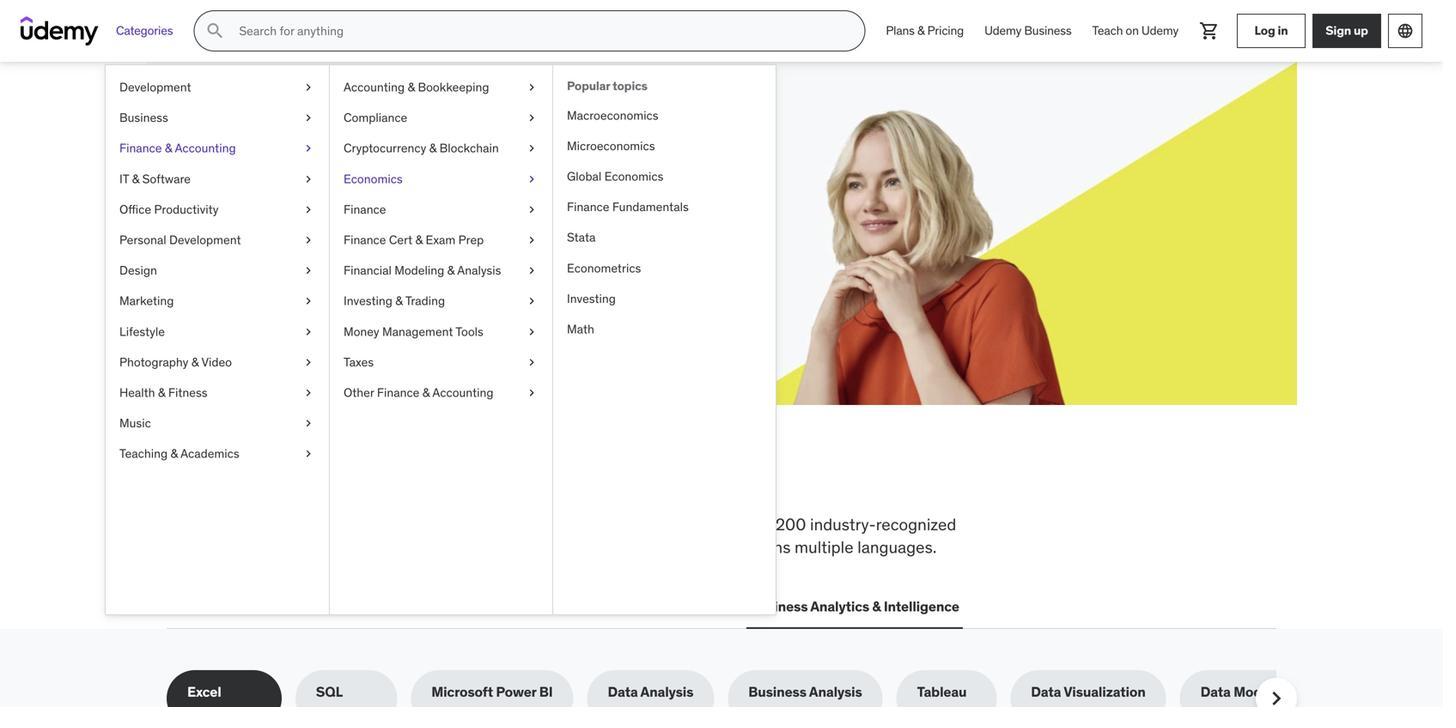 Task type: vqa. For each thing, say whether or not it's contained in the screenshot.
Financial Modeling & Analysis link
yes



Task type: locate. For each thing, give the bounding box(es) containing it.
xsmall image inside money management tools link
[[525, 324, 539, 340]]

data inside button
[[523, 598, 553, 616]]

popular
[[567, 78, 610, 94]]

& inside the plans & pricing link
[[917, 23, 925, 38]]

cryptocurrency
[[344, 141, 426, 156]]

money
[[344, 324, 379, 340]]

finance fundamentals
[[567, 199, 689, 215]]

business inside button
[[750, 598, 808, 616]]

business analytics & intelligence
[[750, 598, 959, 616]]

in
[[1278, 23, 1288, 38], [541, 458, 574, 503]]

fitness
[[168, 385, 208, 401]]

xsmall image inside taxes link
[[525, 354, 539, 371]]

xsmall image inside finance link
[[525, 201, 539, 218]]

accounting down business link
[[175, 141, 236, 156]]

xsmall image for compliance
[[525, 110, 539, 126]]

investing & trading link
[[330, 286, 552, 317]]

plans
[[886, 23, 915, 38]]

xsmall image inside finance cert & exam prep link
[[525, 232, 539, 249]]

development inside button
[[202, 598, 288, 616]]

dec
[[325, 198, 349, 216]]

microsoft
[[432, 684, 493, 702]]

well-
[[424, 537, 459, 558]]

1 horizontal spatial udemy
[[1142, 23, 1179, 38]]

1 horizontal spatial investing
[[567, 291, 616, 307]]

skills for your future expand your potential with a course. starting at just $12.99 through dec 15.
[[229, 137, 544, 216]]

xsmall image inside personal development link
[[302, 232, 315, 249]]

economics up 15.
[[344, 171, 403, 187]]

finance up it & software
[[119, 141, 162, 156]]

need
[[452, 458, 534, 503]]

& inside photography & video link
[[191, 355, 199, 370]]

0 horizontal spatial investing
[[344, 294, 393, 309]]

1 horizontal spatial it
[[308, 598, 320, 616]]

& inside "it & software" link
[[132, 171, 139, 187]]

xsmall image inside 'design' link
[[302, 263, 315, 279]]

business for business analysis
[[749, 684, 807, 702]]

and
[[716, 537, 744, 558]]

& for trading
[[395, 294, 403, 309]]

finance right other
[[377, 385, 420, 401]]

xsmall image for music
[[302, 415, 315, 432]]

data right bi
[[608, 684, 638, 702]]

skills
[[285, 458, 377, 503], [368, 515, 404, 535]]

at
[[506, 179, 518, 197]]

1 vertical spatial accounting
[[175, 141, 236, 156]]

certifications,
[[167, 537, 266, 558]]

& right plans
[[917, 23, 925, 38]]

1 vertical spatial it
[[308, 598, 320, 616]]

teaching & academics
[[119, 446, 239, 462]]

0 vertical spatial for
[[311, 137, 351, 172]]

& inside accounting & bookkeeping link
[[408, 79, 415, 95]]

xsmall image for lifestyle
[[302, 324, 315, 340]]

finance down the global
[[567, 199, 609, 215]]

financial modeling & analysis link
[[330, 256, 552, 286]]

in up including
[[541, 458, 574, 503]]

xsmall image for teaching & academics
[[302, 446, 315, 463]]

topic filters element
[[167, 671, 1314, 708]]

investing down financial at the left top of page
[[344, 294, 393, 309]]

& inside health & fitness link
[[158, 385, 165, 401]]

xsmall image inside marketing link
[[302, 293, 315, 310]]

xsmall image inside lifestyle link
[[302, 324, 315, 340]]

& inside 'cryptocurrency & blockchain' link
[[429, 141, 437, 156]]

& right health
[[158, 385, 165, 401]]

tools
[[456, 324, 484, 340]]

0 vertical spatial your
[[356, 137, 418, 172]]

1 vertical spatial modeling
[[1234, 684, 1294, 702]]

1 udemy from the left
[[985, 23, 1022, 38]]

& up software
[[165, 141, 172, 156]]

money management tools
[[344, 324, 484, 340]]

2 vertical spatial accounting
[[432, 385, 494, 401]]

xsmall image for health & fitness
[[302, 385, 315, 402]]

& down compliance link on the left top of page
[[429, 141, 437, 156]]

stata
[[567, 230, 596, 245]]

& inside 'investing & trading' 'link'
[[395, 294, 403, 309]]

& inside finance & accounting link
[[165, 141, 172, 156]]

teach on udemy
[[1092, 23, 1179, 38]]

leadership button
[[427, 587, 505, 628]]

0 vertical spatial it
[[119, 171, 129, 187]]

development right web
[[202, 598, 288, 616]]

xsmall image for marketing
[[302, 293, 315, 310]]

0 vertical spatial accounting
[[344, 79, 405, 95]]

xsmall image inside health & fitness link
[[302, 385, 315, 402]]

xsmall image inside office productivity link
[[302, 201, 315, 218]]

1 horizontal spatial modeling
[[1234, 684, 1294, 702]]

xsmall image inside development link
[[302, 79, 315, 96]]

it for it & software
[[119, 171, 129, 187]]

& inside other finance & accounting link
[[422, 385, 430, 401]]

1 horizontal spatial for
[[717, 515, 737, 535]]

modeling for financial
[[395, 263, 444, 278]]

0 horizontal spatial modeling
[[395, 263, 444, 278]]

skills inside covering critical workplace skills to technical topics, including prep content for over 200 industry-recognized certifications, our catalog supports well-rounded professional development and spans multiple languages.
[[368, 515, 404, 535]]

xsmall image inside 'cryptocurrency & blockchain' link
[[525, 140, 539, 157]]

analysis
[[457, 263, 501, 278], [640, 684, 694, 702], [809, 684, 862, 702]]

plans & pricing link
[[876, 10, 974, 52]]

& left video
[[191, 355, 199, 370]]

0 vertical spatial modeling
[[395, 263, 444, 278]]

development down categories dropdown button
[[119, 79, 191, 95]]

& inside the teaching & academics link
[[171, 446, 178, 462]]

2 horizontal spatial analysis
[[809, 684, 862, 702]]

business analytics & intelligence button
[[746, 587, 963, 628]]

finance for finance cert & exam prep
[[344, 232, 386, 248]]

modeling
[[395, 263, 444, 278], [1234, 684, 1294, 702]]

investing inside "investing" link
[[567, 291, 616, 307]]

udemy right pricing
[[985, 23, 1022, 38]]

taxes
[[344, 355, 374, 370]]

xsmall image
[[525, 110, 539, 126], [525, 140, 539, 157], [302, 171, 315, 188], [302, 232, 315, 249], [302, 263, 315, 279], [302, 293, 315, 310], [302, 324, 315, 340], [302, 354, 315, 371], [302, 385, 315, 402]]

& for software
[[132, 171, 139, 187]]

xsmall image inside accounting & bookkeeping link
[[525, 79, 539, 96]]

xsmall image inside "it & software" link
[[302, 171, 315, 188]]

2 udemy from the left
[[1142, 23, 1179, 38]]

it up office
[[119, 171, 129, 187]]

$12.99
[[229, 198, 270, 216]]

& for fitness
[[158, 385, 165, 401]]

web development button
[[167, 587, 291, 628]]

global economics link
[[553, 161, 776, 192]]

accounting up the compliance
[[344, 79, 405, 95]]

xsmall image inside 'investing & trading' 'link'
[[525, 293, 539, 310]]

2 vertical spatial development
[[202, 598, 288, 616]]

finance up financial at the left top of page
[[344, 232, 386, 248]]

investing
[[567, 291, 616, 307], [344, 294, 393, 309]]

0 horizontal spatial economics
[[344, 171, 403, 187]]

technical
[[426, 515, 493, 535]]

place
[[649, 458, 739, 503]]

your up through
[[278, 179, 304, 197]]

exam
[[426, 232, 456, 248]]

finance cert & exam prep link
[[330, 225, 552, 256]]

xsmall image inside photography & video link
[[302, 354, 315, 371]]

for inside skills for your future expand your potential with a course. starting at just $12.99 through dec 15.
[[311, 137, 351, 172]]

choose a language image
[[1397, 22, 1414, 40]]

critical
[[236, 515, 285, 535]]

your up 'with'
[[356, 137, 418, 172]]

one
[[581, 458, 642, 503]]

finance link
[[330, 194, 552, 225]]

1 vertical spatial skills
[[368, 515, 404, 535]]

data
[[523, 598, 553, 616], [608, 684, 638, 702], [1031, 684, 1061, 702], [1201, 684, 1231, 702]]

xsmall image inside economics 'link'
[[525, 171, 539, 188]]

sql
[[316, 684, 343, 702]]

fundamentals
[[612, 199, 689, 215]]

it left certifications
[[308, 598, 320, 616]]

xsmall image inside business link
[[302, 110, 315, 126]]

economics element
[[552, 65, 776, 615]]

xsmall image inside finance & accounting link
[[302, 140, 315, 157]]

0 horizontal spatial it
[[119, 171, 129, 187]]

0 horizontal spatial accounting
[[175, 141, 236, 156]]

investing up "math"
[[567, 291, 616, 307]]

& right analytics
[[872, 598, 881, 616]]

xsmall image for economics
[[525, 171, 539, 188]]

1 vertical spatial for
[[717, 515, 737, 535]]

1 vertical spatial your
[[278, 179, 304, 197]]

Search for anything text field
[[236, 16, 844, 46]]

& up office
[[132, 171, 139, 187]]

xsmall image
[[302, 79, 315, 96], [525, 79, 539, 96], [302, 110, 315, 126], [302, 140, 315, 157], [525, 171, 539, 188], [302, 201, 315, 218], [525, 201, 539, 218], [525, 232, 539, 249], [525, 263, 539, 279], [525, 293, 539, 310], [525, 324, 539, 340], [525, 354, 539, 371], [525, 385, 539, 402], [302, 415, 315, 432], [302, 446, 315, 463]]

in right log
[[1278, 23, 1288, 38]]

udemy
[[985, 23, 1022, 38], [1142, 23, 1179, 38]]

business inside topic filters element
[[749, 684, 807, 702]]

0 horizontal spatial udemy
[[985, 23, 1022, 38]]

modeling inside financial modeling & analysis link
[[395, 263, 444, 278]]

to
[[408, 515, 423, 535]]

data left science at left bottom
[[523, 598, 553, 616]]

supports
[[355, 537, 420, 558]]

accounting
[[344, 79, 405, 95], [175, 141, 236, 156], [432, 385, 494, 401]]

skills up supports
[[368, 515, 404, 535]]

business
[[1024, 23, 1072, 38], [119, 110, 168, 126], [750, 598, 808, 616], [749, 684, 807, 702]]

video
[[201, 355, 232, 370]]

udemy right on
[[1142, 23, 1179, 38]]

you
[[384, 458, 445, 503]]

covering
[[167, 515, 232, 535]]

xsmall image inside the music link
[[302, 415, 315, 432]]

0 horizontal spatial your
[[278, 179, 304, 197]]

1 horizontal spatial analysis
[[640, 684, 694, 702]]

analytics
[[810, 598, 869, 616]]

economics inside 'link'
[[344, 171, 403, 187]]

modeling inside topic filters element
[[1234, 684, 1294, 702]]

submit search image
[[205, 21, 225, 41]]

& down finance cert & exam prep link in the top left of the page
[[447, 263, 455, 278]]

analysis for data analysis
[[640, 684, 694, 702]]

xsmall image for cryptocurrency & blockchain
[[525, 140, 539, 157]]

xsmall image for taxes
[[525, 354, 539, 371]]

development down office productivity link
[[169, 232, 241, 248]]

finance inside economics element
[[567, 199, 609, 215]]

xsmall image inside other finance & accounting link
[[525, 385, 539, 402]]

xsmall image for finance
[[525, 201, 539, 218]]

money management tools link
[[330, 317, 552, 347]]

& for academics
[[171, 446, 178, 462]]

1 horizontal spatial your
[[356, 137, 418, 172]]

& left trading on the left
[[395, 294, 403, 309]]

data for data modeling
[[1201, 684, 1231, 702]]

it for it certifications
[[308, 598, 320, 616]]

industry-
[[810, 515, 876, 535]]

marketing link
[[106, 286, 329, 317]]

skills up "workplace"
[[285, 458, 377, 503]]

0 horizontal spatial for
[[311, 137, 351, 172]]

xsmall image inside compliance link
[[525, 110, 539, 126]]

0 horizontal spatial analysis
[[457, 263, 501, 278]]

economics up the finance fundamentals
[[605, 169, 664, 184]]

intelligence
[[884, 598, 959, 616]]

marketing
[[119, 294, 174, 309]]

investing inside 'investing & trading' 'link'
[[344, 294, 393, 309]]

1 vertical spatial in
[[541, 458, 574, 503]]

& right teaching
[[171, 446, 178, 462]]

accounting down taxes link
[[432, 385, 494, 401]]

xsmall image inside financial modeling & analysis link
[[525, 263, 539, 279]]

1 horizontal spatial in
[[1278, 23, 1288, 38]]

bi
[[539, 684, 553, 702]]

& left 'bookkeeping'
[[408, 79, 415, 95]]

economics link
[[330, 164, 552, 194]]

& down taxes link
[[422, 385, 430, 401]]

data visualization
[[1031, 684, 1146, 702]]

popular topics
[[567, 78, 648, 94]]

macroeconomics link
[[553, 100, 776, 131]]

data left visualization
[[1031, 684, 1061, 702]]

data left next image
[[1201, 684, 1231, 702]]

for up and
[[717, 515, 737, 535]]

& inside finance cert & exam prep link
[[415, 232, 423, 248]]

xsmall image inside the teaching & academics link
[[302, 446, 315, 463]]

for
[[311, 137, 351, 172], [717, 515, 737, 535]]

for up potential
[[311, 137, 351, 172]]

it inside button
[[308, 598, 320, 616]]

1 vertical spatial development
[[169, 232, 241, 248]]

up
[[1354, 23, 1368, 38]]

it & software
[[119, 171, 191, 187]]

development link
[[106, 72, 329, 103]]

music link
[[106, 409, 329, 439]]

development
[[119, 79, 191, 95], [169, 232, 241, 248], [202, 598, 288, 616]]

categories
[[116, 23, 173, 38]]

& right cert
[[415, 232, 423, 248]]

2 horizontal spatial accounting
[[432, 385, 494, 401]]



Task type: describe. For each thing, give the bounding box(es) containing it.
analysis for business analysis
[[809, 684, 862, 702]]

it certifications
[[308, 598, 410, 616]]

our
[[270, 537, 293, 558]]

& for blockchain
[[429, 141, 437, 156]]

1 horizontal spatial economics
[[605, 169, 664, 184]]

xsmall image for personal development
[[302, 232, 315, 249]]

course.
[[405, 179, 450, 197]]

personal development link
[[106, 225, 329, 256]]

trading
[[405, 294, 445, 309]]

topics,
[[496, 515, 545, 535]]

udemy business
[[985, 23, 1072, 38]]

global economics
[[567, 169, 664, 184]]

& for bookkeeping
[[408, 79, 415, 95]]

investing for investing
[[567, 291, 616, 307]]

web development
[[170, 598, 288, 616]]

including
[[549, 515, 615, 535]]

other finance & accounting
[[344, 385, 494, 401]]

xsmall image for financial modeling & analysis
[[525, 263, 539, 279]]

200
[[776, 515, 806, 535]]

design link
[[106, 256, 329, 286]]

data science button
[[519, 587, 610, 628]]

other finance & accounting link
[[330, 378, 552, 409]]

finance for finance fundamentals
[[567, 199, 609, 215]]

professional
[[524, 537, 613, 558]]

music
[[119, 416, 151, 431]]

xsmall image for finance cert & exam prep
[[525, 232, 539, 249]]

with
[[365, 179, 391, 197]]

xsmall image for design
[[302, 263, 315, 279]]

spans
[[748, 537, 791, 558]]

prep
[[458, 232, 484, 248]]

expand
[[229, 179, 275, 197]]

through
[[273, 198, 322, 216]]

stata link
[[553, 223, 776, 253]]

teaching
[[119, 446, 168, 462]]

econometrics link
[[553, 253, 776, 284]]

xsmall image for money management tools
[[525, 324, 539, 340]]

pricing
[[927, 23, 964, 38]]

software
[[142, 171, 191, 187]]

finance & accounting
[[119, 141, 236, 156]]

business analysis
[[749, 684, 862, 702]]

xsmall image for investing & trading
[[525, 293, 539, 310]]

log
[[1255, 23, 1275, 38]]

cryptocurrency & blockchain link
[[330, 133, 552, 164]]

on
[[1126, 23, 1139, 38]]

& for video
[[191, 355, 199, 370]]

data science
[[523, 598, 607, 616]]

for inside covering critical workplace skills to technical topics, including prep content for over 200 industry-recognized certifications, our catalog supports well-rounded professional development and spans multiple languages.
[[717, 515, 737, 535]]

teaching & academics link
[[106, 439, 329, 470]]

the
[[223, 458, 278, 503]]

rounded
[[459, 537, 520, 558]]

0 vertical spatial development
[[119, 79, 191, 95]]

1 horizontal spatial accounting
[[344, 79, 405, 95]]

visualization
[[1064, 684, 1146, 702]]

taxes link
[[330, 347, 552, 378]]

over
[[741, 515, 772, 535]]

all
[[167, 458, 217, 503]]

udemy image
[[21, 16, 99, 46]]

health & fitness link
[[106, 378, 329, 409]]

data for data analysis
[[608, 684, 638, 702]]

& inside business analytics & intelligence button
[[872, 598, 881, 616]]

lifestyle link
[[106, 317, 329, 347]]

future
[[423, 137, 507, 172]]

& for accounting
[[165, 141, 172, 156]]

xsmall image for photography & video
[[302, 354, 315, 371]]

next image
[[1263, 686, 1290, 708]]

web
[[170, 598, 199, 616]]

global
[[567, 169, 602, 184]]

math link
[[553, 314, 776, 345]]

xsmall image for business
[[302, 110, 315, 126]]

& inside financial modeling & analysis link
[[447, 263, 455, 278]]

xsmall image for other finance & accounting
[[525, 385, 539, 402]]

financial modeling & analysis
[[344, 263, 501, 278]]

prep
[[619, 515, 653, 535]]

business for business
[[119, 110, 168, 126]]

sign up
[[1326, 23, 1368, 38]]

0 vertical spatial skills
[[285, 458, 377, 503]]

data for data science
[[523, 598, 553, 616]]

leadership
[[431, 598, 502, 616]]

other
[[344, 385, 374, 401]]

communication
[[627, 598, 729, 616]]

sign
[[1326, 23, 1351, 38]]

finance cert & exam prep
[[344, 232, 484, 248]]

finance & accounting link
[[106, 133, 329, 164]]

xsmall image for office productivity
[[302, 201, 315, 218]]

& for pricing
[[917, 23, 925, 38]]

data modeling
[[1201, 684, 1294, 702]]

xsmall image for development
[[302, 79, 315, 96]]

catalog
[[297, 537, 351, 558]]

data for data visualization
[[1031, 684, 1061, 702]]

0 horizontal spatial in
[[541, 458, 574, 503]]

finance down 'with'
[[344, 202, 386, 217]]

business for business analytics & intelligence
[[750, 598, 808, 616]]

log in
[[1255, 23, 1288, 38]]

development for personal
[[169, 232, 241, 248]]

0 vertical spatial in
[[1278, 23, 1288, 38]]

it & software link
[[106, 164, 329, 194]]

workplace
[[289, 515, 364, 535]]

certifications
[[323, 598, 410, 616]]

health
[[119, 385, 155, 401]]

shopping cart with 0 items image
[[1199, 21, 1220, 41]]

modeling for data
[[1234, 684, 1294, 702]]

science
[[556, 598, 607, 616]]

teach
[[1092, 23, 1123, 38]]

compliance
[[344, 110, 407, 126]]

skills
[[229, 137, 306, 172]]

starting
[[453, 179, 503, 197]]

finance for finance & accounting
[[119, 141, 162, 156]]

communication button
[[624, 587, 733, 628]]

xsmall image for finance & accounting
[[302, 140, 315, 157]]

office productivity
[[119, 202, 219, 217]]

compliance link
[[330, 103, 552, 133]]

categories button
[[106, 10, 183, 52]]

development for web
[[202, 598, 288, 616]]

a
[[395, 179, 402, 197]]

multiple
[[795, 537, 854, 558]]

xsmall image for accounting & bookkeeping
[[525, 79, 539, 96]]

investing for investing & trading
[[344, 294, 393, 309]]

xsmall image for it & software
[[302, 171, 315, 188]]

log in link
[[1237, 14, 1306, 48]]



